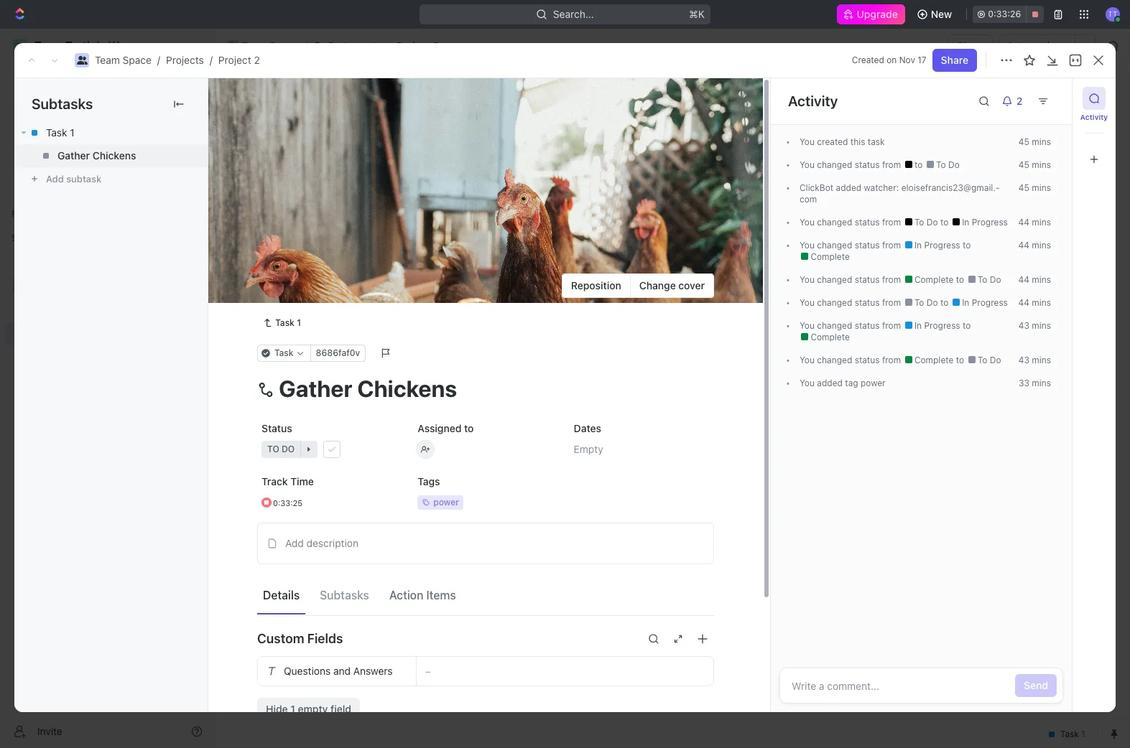 Task type: locate. For each thing, give the bounding box(es) containing it.
0:33:26 for 0:33:26 button
[[988, 9, 1021, 19]]

43 for in progress
[[1019, 320, 1029, 331]]

1 horizontal spatial projects link
[[310, 37, 370, 55]]

3 changed status from from the top
[[815, 240, 903, 251]]

created
[[817, 137, 848, 147]]

1 vertical spatial hide
[[266, 703, 288, 715]]

0 vertical spatial 0:33:26
[[988, 9, 1021, 19]]

task 1 link
[[14, 121, 208, 144], [257, 314, 307, 332]]

7 you from the top
[[800, 320, 815, 331]]

project 2
[[396, 40, 439, 52], [249, 85, 335, 109]]

assignees button
[[581, 165, 648, 182]]

time
[[290, 475, 314, 488]]

0 horizontal spatial hide
[[266, 703, 288, 715]]

2 horizontal spatial add task
[[1026, 92, 1070, 104]]

3 45 mins from the top
[[1019, 182, 1051, 193]]

hide inside custom fields element
[[266, 703, 288, 715]]

gather chickens
[[57, 149, 136, 162]]

0 vertical spatial task 1 link
[[14, 121, 208, 144]]

0 vertical spatial activity
[[788, 93, 838, 109]]

details
[[263, 589, 300, 602]]

1 vertical spatial 1 button
[[323, 274, 343, 288]]

4 mins from the top
[[1032, 217, 1051, 228]]

1 horizontal spatial task 1 link
[[257, 314, 307, 332]]

1 button for 2
[[323, 274, 343, 288]]

0 vertical spatial power
[[861, 378, 886, 389]]

1 vertical spatial power
[[433, 497, 459, 508]]

user group image inside sidebar navigation
[[15, 282, 26, 290]]

share down "new" button
[[957, 40, 985, 52]]

team inside team space link
[[241, 40, 266, 52]]

add task
[[1026, 92, 1070, 104], [386, 203, 424, 213], [290, 299, 332, 312]]

6 changed status from from the top
[[815, 320, 903, 331]]

4 from from the top
[[882, 274, 901, 285]]

3 45 from the top
[[1019, 182, 1029, 193]]

to do button
[[257, 437, 402, 462]]

45 mins
[[1019, 137, 1051, 147], [1019, 159, 1051, 170], [1019, 182, 1051, 193]]

to
[[915, 159, 925, 170], [936, 159, 946, 170], [915, 217, 924, 228], [940, 217, 951, 228], [963, 240, 971, 251], [956, 274, 967, 285], [978, 274, 987, 285], [915, 297, 924, 308], [940, 297, 951, 308], [963, 320, 971, 331], [267, 340, 279, 351], [956, 355, 967, 366], [978, 355, 987, 366], [464, 422, 474, 434], [267, 444, 279, 454]]

44
[[1018, 217, 1029, 228], [1018, 240, 1029, 251], [1018, 274, 1029, 285], [1018, 297, 1029, 308]]

43 mins for in progress
[[1019, 320, 1051, 331]]

task 1 up task 2
[[290, 250, 319, 262]]

power inside tags power
[[433, 497, 459, 508]]

share right 17 on the right of page
[[941, 54, 968, 66]]

subtasks inside button
[[320, 589, 369, 602]]

1 vertical spatial user group image
[[15, 282, 26, 290]]

add task down task 2
[[290, 299, 332, 312]]

items
[[426, 589, 456, 602]]

sidebar navigation
[[0, 29, 215, 749]]

add task button down calendar link
[[369, 200, 430, 217]]

2 vertical spatial task 1
[[275, 317, 301, 328]]

questions and answers
[[284, 665, 393, 677]]

home
[[34, 75, 62, 87]]

track time
[[262, 475, 314, 488]]

gantt
[[488, 133, 514, 145]]

user group image down spaces on the top left of the page
[[15, 282, 26, 290]]

0 vertical spatial share
[[957, 40, 985, 52]]

task 1 link up 'task' dropdown button
[[257, 314, 307, 332]]

add task up customize on the top of page
[[1026, 92, 1070, 104]]

0 vertical spatial 43
[[1019, 320, 1029, 331]]

1 vertical spatial add task button
[[369, 200, 430, 217]]

0 vertical spatial 1 button
[[322, 249, 342, 263]]

0 vertical spatial team
[[241, 40, 266, 52]]

10 mins from the top
[[1032, 378, 1051, 389]]

0 horizontal spatial 0:33:26
[[273, 498, 303, 507]]

1
[[70, 126, 74, 139], [314, 250, 319, 262], [335, 250, 339, 261], [337, 275, 341, 286], [297, 317, 301, 328], [290, 703, 295, 715]]

6 mins from the top
[[1032, 274, 1051, 285]]

share button down new
[[948, 34, 993, 57]]

43
[[1019, 320, 1029, 331], [1019, 355, 1029, 366]]

1 vertical spatial project 2
[[249, 85, 335, 109]]

1 horizontal spatial add task
[[386, 203, 424, 213]]

user group image
[[228, 42, 237, 50], [15, 282, 26, 290]]

2 43 mins from the top
[[1019, 355, 1051, 366]]

2 45 mins from the top
[[1019, 159, 1051, 170]]

subtasks down home
[[32, 96, 93, 112]]

task 2
[[290, 275, 320, 287]]

1 vertical spatial 43
[[1019, 355, 1029, 366]]

2 vertical spatial 45
[[1019, 182, 1029, 193]]

task 1 up dashboards
[[46, 126, 74, 139]]

add task button
[[1018, 87, 1078, 110], [369, 200, 430, 217], [283, 297, 338, 315]]

45
[[1019, 137, 1029, 147], [1019, 159, 1029, 170], [1019, 182, 1029, 193]]

1 horizontal spatial hide
[[746, 168, 765, 179]]

projects link
[[310, 37, 370, 55], [166, 54, 204, 66]]

4 changed status from from the top
[[815, 274, 903, 285]]

1 you from the top
[[800, 137, 815, 147]]

change
[[639, 279, 676, 291]]

customize button
[[989, 129, 1063, 149]]

send
[[1024, 680, 1048, 692]]

3 status from the top
[[855, 240, 880, 251]]

5 from from the top
[[882, 297, 901, 308]]

0 vertical spatial task 1
[[46, 126, 74, 139]]

3 44 mins from the top
[[1018, 274, 1051, 285]]

1 horizontal spatial power
[[861, 378, 886, 389]]

task
[[1048, 92, 1070, 104], [46, 126, 67, 139], [405, 203, 424, 213], [290, 250, 311, 262], [290, 275, 311, 287], [311, 299, 332, 312], [275, 317, 294, 328], [274, 347, 294, 358]]

1 horizontal spatial team
[[241, 40, 266, 52]]

0 vertical spatial hide
[[746, 168, 765, 179]]

empty
[[298, 703, 328, 715]]

in progress
[[267, 203, 325, 213], [960, 217, 1008, 228], [912, 240, 963, 251], [960, 297, 1008, 308], [912, 320, 963, 331]]

subtasks up fields
[[320, 589, 369, 602]]

3 you from the top
[[800, 217, 815, 228]]

2 vertical spatial 45 mins
[[1019, 182, 1051, 193]]

custom fields element
[[257, 656, 714, 721]]

1 vertical spatial projects
[[166, 54, 204, 66]]

added left the tag
[[817, 378, 843, 389]]

task 1 up 'task' dropdown button
[[275, 317, 301, 328]]

add description button
[[262, 532, 709, 555]]

share button
[[948, 34, 993, 57], [932, 49, 977, 72]]

reposition button
[[562, 274, 631, 297]]

activity inside task sidebar navigation tab list
[[1080, 113, 1108, 121]]

from
[[882, 159, 901, 170], [882, 217, 901, 228], [882, 240, 901, 251], [882, 274, 901, 285], [882, 297, 901, 308], [882, 320, 901, 331], [882, 355, 901, 366]]

share
[[957, 40, 985, 52], [941, 54, 968, 66]]

0 vertical spatial user group image
[[228, 42, 237, 50]]

7 from from the top
[[882, 355, 901, 366]]

Search tasks... text field
[[951, 163, 1095, 185]]

1 horizontal spatial subtasks
[[320, 589, 369, 602]]

0 horizontal spatial user group image
[[15, 282, 26, 290]]

1 button for 1
[[322, 249, 342, 263]]

0 vertical spatial add task button
[[1018, 87, 1078, 110]]

1 vertical spatial 45
[[1019, 159, 1029, 170]]

1 horizontal spatial activity
[[1080, 113, 1108, 121]]

0 horizontal spatial add task
[[290, 299, 332, 312]]

tags
[[418, 475, 440, 488]]

do
[[948, 159, 960, 170], [927, 217, 938, 228], [990, 274, 1001, 285], [927, 297, 938, 308], [281, 340, 294, 351], [990, 355, 1001, 366], [282, 444, 295, 454]]

1 43 mins from the top
[[1019, 320, 1051, 331]]

power button
[[413, 490, 558, 516]]

7 changed status from from the top
[[815, 355, 903, 366]]

changed status from
[[815, 159, 903, 170], [815, 217, 903, 228], [815, 240, 903, 251], [815, 274, 903, 285], [815, 297, 903, 308], [815, 320, 903, 331], [815, 355, 903, 366]]

team for team space
[[241, 40, 266, 52]]

complete
[[808, 251, 850, 262], [912, 274, 956, 285], [808, 332, 850, 343], [912, 355, 956, 366]]

2 vertical spatial add task
[[290, 299, 332, 312]]

board
[[268, 133, 296, 145]]

2 changed status from from the top
[[815, 217, 903, 228]]

0 horizontal spatial power
[[433, 497, 459, 508]]

2
[[433, 40, 439, 52], [254, 54, 260, 66], [318, 85, 330, 109], [1016, 95, 1023, 107], [341, 203, 346, 213], [314, 275, 320, 287], [310, 340, 316, 351]]

add up customize on the top of page
[[1026, 92, 1045, 104]]

customize
[[1008, 133, 1058, 145]]

8 mins from the top
[[1032, 320, 1051, 331]]

clickbot
[[800, 182, 834, 193]]

reposition
[[571, 279, 621, 291]]

questions
[[284, 665, 331, 677]]

0 horizontal spatial space
[[123, 54, 152, 66]]

mins
[[1032, 137, 1051, 147], [1032, 159, 1051, 170], [1032, 182, 1051, 193], [1032, 217, 1051, 228], [1032, 240, 1051, 251], [1032, 274, 1051, 285], [1032, 297, 1051, 308], [1032, 320, 1051, 331], [1032, 355, 1051, 366], [1032, 378, 1051, 389]]

6 changed from the top
[[817, 320, 852, 331]]

1 vertical spatial task 1
[[290, 250, 319, 262]]

user group image
[[77, 56, 87, 65]]

add subtask button
[[14, 167, 208, 190]]

add task down the calendar
[[386, 203, 424, 213]]

1 horizontal spatial space
[[269, 40, 298, 52]]

1 44 from the top
[[1018, 217, 1029, 228]]

5 status from the top
[[855, 297, 880, 308]]

empty
[[574, 443, 603, 455]]

2 you from the top
[[800, 159, 815, 170]]

0:33:26 inside button
[[988, 9, 1021, 19]]

team space / projects / project 2
[[95, 54, 260, 66]]

1 vertical spatial 45 mins
[[1019, 159, 1051, 170]]

33
[[1019, 378, 1029, 389]]

team space link
[[223, 37, 302, 55], [95, 54, 152, 66]]

add
[[1026, 92, 1045, 104], [46, 173, 64, 185], [386, 203, 403, 213], [290, 299, 308, 312], [285, 537, 304, 549]]

power down tags
[[433, 497, 459, 508]]

0 vertical spatial 45 mins
[[1019, 137, 1051, 147]]

1 vertical spatial subtasks
[[320, 589, 369, 602]]

status
[[855, 159, 880, 170], [855, 217, 880, 228], [855, 240, 880, 251], [855, 274, 880, 285], [855, 297, 880, 308], [855, 320, 880, 331], [855, 355, 880, 366]]

0 horizontal spatial activity
[[788, 93, 838, 109]]

2 vertical spatial add task button
[[283, 297, 338, 315]]

track
[[262, 475, 288, 488]]

33 mins
[[1019, 378, 1051, 389]]

2 button
[[996, 90, 1032, 113]]

4 44 from the top
[[1018, 297, 1029, 308]]

added
[[836, 182, 862, 193], [817, 378, 843, 389]]

0 horizontal spatial team space link
[[95, 54, 152, 66]]

com
[[800, 182, 1000, 205]]

2 43 from the top
[[1019, 355, 1029, 366]]

0:33:26 down track time
[[273, 498, 303, 507]]

2 45 from the top
[[1019, 159, 1029, 170]]

7 status from the top
[[855, 355, 880, 366]]

change cover button
[[631, 274, 713, 297]]

0:33:26
[[988, 9, 1021, 19], [273, 498, 303, 507]]

0 vertical spatial subtasks
[[32, 96, 93, 112]]

1 horizontal spatial user group image
[[228, 42, 237, 50]]

0 vertical spatial project 2
[[396, 40, 439, 52]]

hide inside button
[[746, 168, 765, 179]]

0 vertical spatial 43 mins
[[1019, 320, 1051, 331]]

Edit task name text field
[[257, 375, 714, 402]]

2 inside dropdown button
[[1016, 95, 1023, 107]]

add task button down task 2
[[283, 297, 338, 315]]

1 from from the top
[[882, 159, 901, 170]]

0 vertical spatial 45
[[1019, 137, 1029, 147]]

0 horizontal spatial team
[[95, 54, 120, 66]]

1 vertical spatial 43 mins
[[1019, 355, 1051, 366]]

1 horizontal spatial 0:33:26
[[988, 9, 1021, 19]]

0:33:26 inside dropdown button
[[273, 498, 303, 507]]

power inside task sidebar content section
[[861, 378, 886, 389]]

added watcher:
[[834, 182, 901, 193]]

0 vertical spatial add task
[[1026, 92, 1070, 104]]

power right the tag
[[861, 378, 886, 389]]

1 vertical spatial share
[[941, 54, 968, 66]]

43 for complete
[[1019, 355, 1029, 366]]

7 mins from the top
[[1032, 297, 1051, 308]]

5 changed status from from the top
[[815, 297, 903, 308]]

activity inside task sidebar content section
[[788, 93, 838, 109]]

user group image left team space
[[228, 42, 237, 50]]

1 vertical spatial team
[[95, 54, 120, 66]]

1 changed status from from the top
[[815, 159, 903, 170]]

search...
[[553, 8, 594, 20]]

favorites
[[11, 208, 49, 219]]

43 mins
[[1019, 320, 1051, 331], [1019, 355, 1051, 366]]

4 changed from the top
[[817, 274, 852, 285]]

45 for changed status from
[[1019, 159, 1029, 170]]

assignees
[[599, 168, 641, 179]]

task 1 link up chickens
[[14, 121, 208, 144]]

table link
[[433, 129, 461, 149]]

space for team space / projects / project 2
[[123, 54, 152, 66]]

0 vertical spatial projects
[[328, 40, 366, 52]]

added right clickbot in the right top of the page
[[836, 182, 862, 193]]

1 vertical spatial activity
[[1080, 113, 1108, 121]]

1 vertical spatial 0:33:26
[[273, 498, 303, 507]]

0 vertical spatial added
[[836, 182, 862, 193]]

45 for added watcher:
[[1019, 182, 1029, 193]]

1 vertical spatial space
[[123, 54, 152, 66]]

1 vertical spatial task 1 link
[[257, 314, 307, 332]]

team
[[241, 40, 266, 52], [95, 54, 120, 66]]

tree
[[6, 250, 208, 444]]

2 from from the top
[[882, 217, 901, 228]]

0 vertical spatial space
[[269, 40, 298, 52]]

1 43 from the top
[[1019, 320, 1029, 331]]

add task button up customize on the top of page
[[1018, 87, 1078, 110]]

1 45 mins from the top
[[1019, 137, 1051, 147]]

docs
[[34, 124, 58, 136]]

0:33:26 up automations
[[988, 9, 1021, 19]]

nov
[[899, 55, 915, 65]]

9 you from the top
[[800, 378, 815, 389]]

and
[[333, 665, 351, 677]]

project
[[396, 40, 430, 52], [218, 54, 251, 66], [249, 85, 314, 109]]

6 status from the top
[[855, 320, 880, 331]]

1 horizontal spatial projects
[[328, 40, 366, 52]]

add subtask
[[46, 173, 102, 185]]



Task type: describe. For each thing, give the bounding box(es) containing it.
8686faf0v
[[316, 347, 360, 358]]

0:33:26 button
[[257, 490, 402, 516]]

field
[[331, 703, 351, 715]]

2 vertical spatial project
[[249, 85, 314, 109]]

custom fields
[[257, 632, 343, 647]]

to do inside to do dropdown button
[[267, 444, 295, 454]]

tags power
[[418, 475, 459, 508]]

1 vertical spatial added
[[817, 378, 843, 389]]

spaces
[[11, 233, 42, 244]]

calendar link
[[364, 129, 409, 149]]

to inside dropdown button
[[267, 444, 279, 454]]

action
[[389, 589, 423, 602]]

4 status from the top
[[855, 274, 880, 285]]

add down task 2
[[290, 299, 308, 312]]

1 mins from the top
[[1032, 137, 1051, 147]]

⌘k
[[689, 8, 705, 20]]

dashboards link
[[6, 143, 208, 166]]

automations button
[[1000, 35, 1074, 57]]

8686faf0v button
[[310, 345, 366, 362]]

docs link
[[6, 119, 208, 142]]

eloisefrancis23@gmail. com
[[800, 182, 1000, 205]]

0 horizontal spatial subtasks
[[32, 96, 93, 112]]

3 changed from the top
[[817, 240, 852, 251]]

chickens
[[92, 149, 136, 162]]

space for team space
[[269, 40, 298, 52]]

1 45 from the top
[[1019, 137, 1029, 147]]

0 horizontal spatial projects link
[[166, 54, 204, 66]]

add down calendar link
[[386, 203, 403, 213]]

inbox
[[34, 99, 60, 111]]

hide button
[[740, 165, 771, 182]]

subtasks button
[[314, 583, 375, 609]]

created on nov 17
[[852, 55, 927, 65]]

share for 'share' button below new
[[957, 40, 985, 52]]

list link
[[320, 129, 340, 149]]

0 horizontal spatial project 2 link
[[218, 54, 260, 66]]

3 from from the top
[[882, 240, 901, 251]]

0 vertical spatial project
[[396, 40, 430, 52]]

dates
[[574, 422, 601, 434]]

4 44 mins from the top
[[1018, 297, 1051, 308]]

hide for hide
[[746, 168, 765, 179]]

details button
[[257, 583, 305, 609]]

share button right 17 on the right of page
[[932, 49, 977, 72]]

0 horizontal spatial task 1 link
[[14, 121, 208, 144]]

team space
[[241, 40, 298, 52]]

change cover button
[[631, 274, 713, 297]]

5 mins from the top
[[1032, 240, 1051, 251]]

2 status from the top
[[855, 217, 880, 228]]

5 changed from the top
[[817, 297, 852, 308]]

add down dashboards
[[46, 173, 64, 185]]

task inside dropdown button
[[274, 347, 294, 358]]

hide 1 empty field
[[266, 703, 351, 715]]

team for team space / projects / project 2
[[95, 54, 120, 66]]

7 changed from the top
[[817, 355, 852, 366]]

invite
[[37, 725, 62, 737]]

43 mins for complete
[[1019, 355, 1051, 366]]

task sidebar navigation tab list
[[1078, 87, 1110, 171]]

2 changed from the top
[[817, 217, 852, 228]]

4 you from the top
[[800, 240, 815, 251]]

custom
[[257, 632, 304, 647]]

task sidebar content section
[[767, 78, 1072, 713]]

1 horizontal spatial project 2
[[396, 40, 439, 52]]

action items
[[389, 589, 456, 602]]

1 changed from the top
[[817, 159, 852, 170]]

cover
[[678, 279, 705, 291]]

1 status from the top
[[855, 159, 880, 170]]

list
[[323, 133, 340, 145]]

1 horizontal spatial team space link
[[223, 37, 302, 55]]

task button
[[257, 345, 311, 362]]

2 horizontal spatial add task button
[[1018, 87, 1078, 110]]

fields
[[307, 632, 343, 647]]

action items button
[[384, 583, 462, 609]]

change cover
[[639, 279, 705, 291]]

1 horizontal spatial add task button
[[369, 200, 430, 217]]

gantt link
[[485, 129, 514, 149]]

you created this task
[[800, 137, 885, 147]]

answers
[[353, 665, 393, 677]]

–
[[425, 665, 431, 677]]

home link
[[6, 70, 208, 93]]

gather
[[57, 149, 90, 162]]

status
[[262, 422, 292, 434]]

assigned
[[418, 422, 462, 434]]

new
[[931, 8, 952, 20]]

1 vertical spatial add task
[[386, 203, 424, 213]]

1 vertical spatial project
[[218, 54, 251, 66]]

watcher:
[[864, 182, 899, 193]]

share for 'share' button on the right of 17 on the right of page
[[941, 54, 968, 66]]

calendar
[[367, 133, 409, 145]]

tree inside sidebar navigation
[[6, 250, 208, 444]]

1 inside custom fields element
[[290, 703, 295, 715]]

45 mins for added watcher:
[[1019, 182, 1051, 193]]

board link
[[265, 129, 296, 149]]

dashboards
[[34, 148, 90, 160]]

5 you from the top
[[800, 274, 815, 285]]

9 mins from the top
[[1032, 355, 1051, 366]]

17
[[918, 55, 927, 65]]

upgrade link
[[837, 4, 905, 24]]

6 you from the top
[[800, 297, 815, 308]]

description
[[306, 537, 359, 549]]

favorites button
[[6, 205, 55, 223]]

0 horizontal spatial project 2
[[249, 85, 335, 109]]

0 horizontal spatial projects
[[166, 54, 204, 66]]

1 44 mins from the top
[[1018, 217, 1051, 228]]

empty button
[[569, 437, 714, 462]]

2 44 mins from the top
[[1018, 240, 1051, 251]]

assigned to
[[418, 422, 474, 434]]

add left description at the left of the page
[[285, 537, 304, 549]]

subtask
[[66, 173, 102, 185]]

gather chickens link
[[14, 144, 208, 167]]

table
[[436, 133, 461, 145]]

eloisefrancis23@gmail.
[[901, 182, 1000, 193]]

0:33:26 button
[[973, 6, 1044, 23]]

6 from from the top
[[882, 320, 901, 331]]

new button
[[911, 3, 961, 26]]

45 mins for changed status from
[[1019, 159, 1051, 170]]

task
[[868, 137, 885, 147]]

upgrade
[[857, 8, 898, 20]]

hide for hide 1 empty field
[[266, 703, 288, 715]]

0 horizontal spatial add task button
[[283, 297, 338, 315]]

2 44 from the top
[[1018, 240, 1029, 251]]

3 44 from the top
[[1018, 274, 1029, 285]]

2 mins from the top
[[1032, 159, 1051, 170]]

tt
[[1108, 10, 1118, 18]]

add description
[[285, 537, 359, 549]]

8 you from the top
[[800, 355, 815, 366]]

send button
[[1015, 675, 1057, 698]]

0:33:26 for 0:33:26 dropdown button
[[273, 498, 303, 507]]

3 mins from the top
[[1032, 182, 1051, 193]]

automations
[[1007, 40, 1067, 52]]

1 horizontal spatial project 2 link
[[378, 37, 443, 55]]

do inside to do dropdown button
[[282, 444, 295, 454]]



Task type: vqa. For each thing, say whether or not it's contained in the screenshot.
"that"
no



